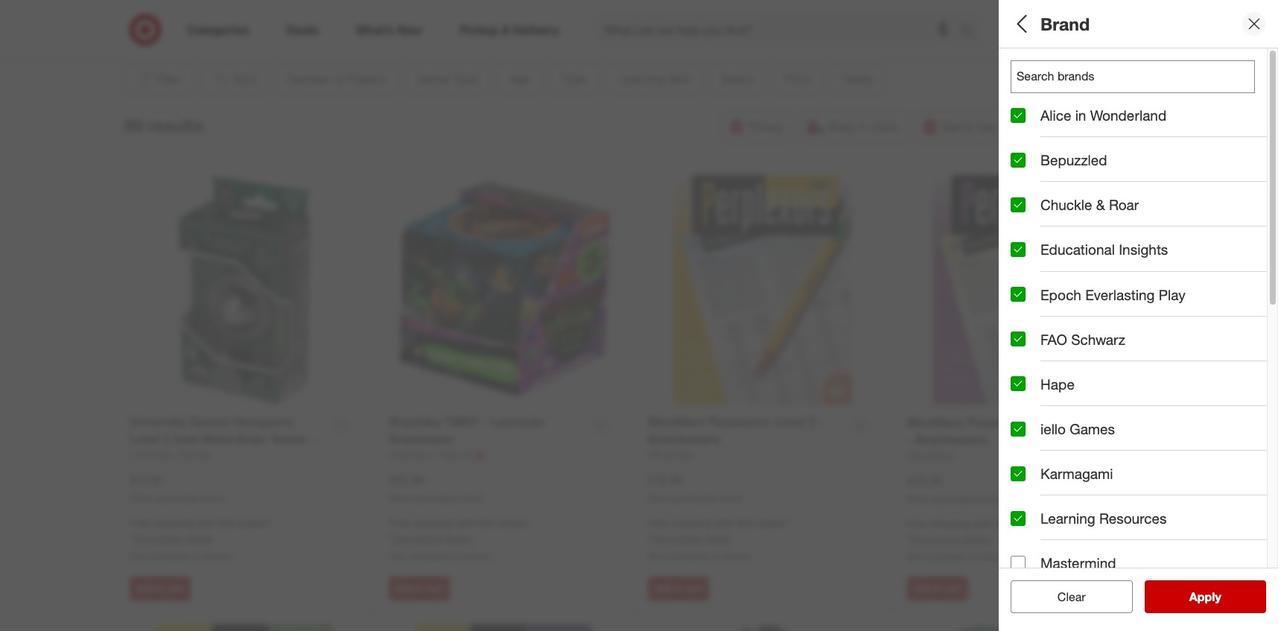 Task type: locate. For each thing, give the bounding box(es) containing it.
games; right board
[[1043, 234, 1079, 247]]

results inside button
[[1199, 589, 1238, 604]]

results right see
[[1199, 589, 1238, 604]]

1 horizontal spatial alice
[[1041, 107, 1072, 124]]

all filters
[[1011, 13, 1083, 34]]

results right the "99"
[[148, 114, 203, 135]]

age kids; adult
[[1011, 163, 1062, 195]]

0 horizontal spatial alice
[[1011, 339, 1034, 351]]

with
[[196, 517, 215, 529], [455, 517, 475, 529], [715, 517, 734, 529], [974, 517, 993, 530]]

0 vertical spatial results
[[148, 114, 203, 135]]

exclusions
[[133, 532, 183, 545], [393, 532, 443, 545], [652, 532, 702, 545], [911, 533, 961, 546]]

epoch
[[1041, 286, 1082, 303]]

brainteasers
[[1082, 234, 1140, 247]]

learning skill coding; creative thinking; creativity; fine motor skills; gr
[[1011, 267, 1279, 299]]

karmagami
[[1041, 465, 1114, 482]]

chuckle down adult
[[1041, 196, 1093, 213]]

clear for clear
[[1058, 589, 1086, 604]]

when inside $25.99 when purchased online
[[389, 492, 412, 503]]

& left roar;
[[1206, 339, 1213, 351]]

alice left fao
[[1011, 339, 1034, 351]]

0 vertical spatial games
[[1129, 130, 1162, 143]]

&
[[1097, 196, 1106, 213], [1206, 339, 1213, 351]]

0 horizontal spatial results
[[148, 114, 203, 135]]

board
[[1011, 234, 1040, 247]]

games
[[1129, 130, 1162, 143], [1070, 420, 1116, 437]]

0 horizontal spatial type
[[1011, 215, 1043, 232]]

search button
[[954, 13, 990, 49]]

games right iello
[[1070, 420, 1116, 437]]

1 vertical spatial learning
[[1041, 510, 1096, 527]]

type right game
[[1055, 111, 1087, 128]]

rating
[[1055, 481, 1099, 498]]

games; up bepuzzled
[[1048, 130, 1084, 143]]

online inside $25.99 when purchased online
[[460, 492, 484, 503]]

None text field
[[1011, 60, 1256, 93]]

1 vertical spatial chuckle
[[1165, 339, 1203, 351]]

results
[[148, 114, 203, 135], [1199, 589, 1238, 604]]

clear down mastermind
[[1058, 589, 1086, 604]]

Epoch Everlasting Play checkbox
[[1011, 287, 1026, 302]]

chuckle & roar
[[1041, 196, 1140, 213]]

& inside brand dialog
[[1097, 196, 1106, 213]]

chuckle
[[1041, 196, 1093, 213], [1165, 339, 1203, 351]]

0 horizontal spatial &
[[1097, 196, 1106, 213]]

all filters dialog
[[999, 0, 1279, 631]]

brand inside "brand alice in wonderland; bepuzzled; chuckle & roar; educatio"
[[1011, 319, 1052, 337]]

in inside brand dialog
[[1076, 107, 1087, 124]]

game
[[1011, 111, 1051, 128]]

learning inside brand dialog
[[1041, 510, 1096, 527]]

purchased
[[155, 492, 198, 503], [415, 492, 457, 503], [674, 492, 717, 503], [933, 493, 976, 504]]

creative inside learning skill coding; creative thinking; creativity; fine motor skills; gr
[[1051, 286, 1090, 299]]

price
[[1011, 377, 1046, 394]]

clear inside brand dialog
[[1058, 589, 1086, 604]]

0 vertical spatial learning
[[1011, 267, 1071, 284]]

brand up sponsored
[[1041, 13, 1090, 34]]

available
[[149, 550, 190, 563], [409, 550, 449, 563], [668, 550, 708, 563], [927, 551, 968, 564]]

1 vertical spatial type
[[1011, 215, 1043, 232]]

clear inside all filters dialog
[[1051, 589, 1079, 604]]

games inside game type classic games; creative games
[[1129, 130, 1162, 143]]

when inside $14.87 when purchased online
[[130, 492, 153, 503]]

Bepuzzled checkbox
[[1011, 153, 1026, 167]]

$16.95
[[648, 472, 684, 487], [908, 473, 943, 488]]

wonderland;
[[1048, 339, 1107, 351]]

Alice in Wonderland checkbox
[[1011, 108, 1026, 123]]

games; inside game type classic games; creative games
[[1048, 130, 1084, 143]]

1 clear from the left
[[1051, 589, 1079, 604]]

1 horizontal spatial results
[[1199, 589, 1238, 604]]

clear
[[1051, 589, 1079, 604], [1058, 589, 1086, 604]]

What can we help you find? suggestions appear below search field
[[596, 13, 964, 46]]

Mastermind checkbox
[[1011, 556, 1026, 571]]

1 horizontal spatial type
[[1055, 111, 1087, 128]]

learning
[[1011, 267, 1071, 284], [1041, 510, 1096, 527]]

1 vertical spatial &
[[1206, 339, 1213, 351]]

iello
[[1041, 420, 1066, 437]]

mastermind
[[1041, 555, 1117, 572]]

creative down skill on the top of the page
[[1051, 286, 1090, 299]]

0 horizontal spatial $16.95 when purchased online
[[648, 472, 743, 503]]

clear all
[[1051, 589, 1094, 604]]

game type classic games; creative games
[[1011, 111, 1162, 143]]

roar
[[1110, 196, 1140, 213]]

sold
[[1011, 533, 1041, 550]]

free shipping with $35 orders* * exclusions apply. not available in stores
[[130, 517, 272, 563], [389, 517, 531, 563], [648, 517, 790, 563], [908, 517, 1050, 564]]

in
[[1076, 107, 1087, 124], [1037, 339, 1045, 351], [193, 550, 201, 563], [452, 550, 460, 563], [711, 550, 719, 563], [971, 551, 979, 564]]

results for 99 results
[[148, 114, 203, 135]]

2 clear from the left
[[1058, 589, 1086, 604]]

*
[[130, 532, 133, 545], [389, 532, 393, 545], [648, 532, 652, 545], [908, 533, 911, 546]]

0 vertical spatial games;
[[1048, 130, 1084, 143]]

0 vertical spatial alice
[[1041, 107, 1072, 124]]

$16.95 when purchased online
[[648, 472, 743, 503], [908, 473, 1002, 504]]

chuckle inside "brand alice in wonderland; bepuzzled; chuckle & roar; educatio"
[[1165, 339, 1203, 351]]

creative down alice in wonderland
[[1087, 130, 1126, 143]]

& inside "brand alice in wonderland; bepuzzled; chuckle & roar; educatio"
[[1206, 339, 1213, 351]]

1 vertical spatial results
[[1199, 589, 1238, 604]]

Karmagami checkbox
[[1011, 466, 1026, 481]]

0 vertical spatial &
[[1097, 196, 1106, 213]]

brand dialog
[[999, 0, 1279, 631]]

see
[[1174, 589, 1196, 604]]

1 horizontal spatial games
[[1129, 130, 1162, 143]]

price button
[[1011, 361, 1268, 414]]

$35
[[218, 517, 235, 529], [478, 517, 494, 529], [737, 517, 754, 529], [996, 517, 1013, 530]]

alice inside "brand alice in wonderland; bepuzzled; chuckle & roar; educatio"
[[1011, 339, 1034, 351]]

when
[[130, 492, 153, 503], [389, 492, 412, 503], [648, 492, 672, 503], [908, 493, 931, 504]]

everlasting
[[1086, 286, 1155, 303]]

0 horizontal spatial games
[[1070, 420, 1116, 437]]

learning up coding;
[[1011, 267, 1071, 284]]

clear all button
[[1011, 581, 1133, 613]]

chuckle left roar;
[[1165, 339, 1203, 351]]

brand inside brand dialog
[[1041, 13, 1090, 34]]

exclusions apply. button
[[133, 532, 214, 546], [393, 532, 473, 546], [652, 532, 733, 546], [911, 532, 992, 547]]

1 horizontal spatial &
[[1206, 339, 1213, 351]]

1 vertical spatial creative
[[1051, 286, 1090, 299]]

apply
[[1190, 589, 1222, 604]]

guest rating
[[1011, 481, 1099, 498]]

learning up "by"
[[1041, 510, 1096, 527]]

0 horizontal spatial chuckle
[[1041, 196, 1093, 213]]

learning inside learning skill coding; creative thinking; creativity; fine motor skills; gr
[[1011, 267, 1071, 284]]

games down wonderland
[[1129, 130, 1162, 143]]

0 vertical spatial chuckle
[[1041, 196, 1093, 213]]

filters
[[1037, 13, 1083, 34]]

type up board
[[1011, 215, 1043, 232]]

alice
[[1041, 107, 1072, 124], [1011, 339, 1034, 351]]

brand for brand alice in wonderland; bepuzzled; chuckle & roar; educatio
[[1011, 319, 1052, 337]]

educatio
[[1243, 339, 1279, 351]]

0 vertical spatial creative
[[1087, 130, 1126, 143]]

guest rating button
[[1011, 466, 1268, 518]]

Learning Resources checkbox
[[1011, 511, 1026, 526]]

brand down coding;
[[1011, 319, 1052, 337]]

orders*
[[238, 517, 272, 529], [497, 517, 531, 529], [757, 517, 790, 529], [1016, 517, 1050, 530]]

educational
[[1041, 241, 1116, 258]]

1 vertical spatial games;
[[1043, 234, 1079, 247]]

schwarz
[[1072, 331, 1126, 348]]

all
[[1082, 589, 1094, 604]]

0 vertical spatial brand
[[1041, 13, 1090, 34]]

creative
[[1087, 130, 1126, 143], [1051, 286, 1090, 299]]

learning for learning resources
[[1041, 510, 1096, 527]]

iello Games checkbox
[[1011, 421, 1026, 436]]

learning for learning skill coding; creative thinking; creativity; fine motor skills; gr
[[1011, 267, 1071, 284]]

of
[[1069, 59, 1082, 76]]

type
[[1055, 111, 1087, 128], [1011, 215, 1043, 232]]

1 vertical spatial brand
[[1011, 319, 1052, 337]]

0 vertical spatial type
[[1055, 111, 1087, 128]]

results for see results
[[1199, 589, 1238, 604]]

1 horizontal spatial chuckle
[[1165, 339, 1203, 351]]

stores
[[204, 550, 232, 563], [463, 550, 492, 563], [722, 550, 751, 563], [982, 551, 1010, 564]]

guest
[[1011, 481, 1051, 498]]

brand alice in wonderland; bepuzzled; chuckle & roar; educatio
[[1011, 319, 1279, 351]]

motor
[[1210, 286, 1238, 299]]

play
[[1159, 286, 1186, 303]]

age
[[1011, 163, 1038, 180]]

clear left the all
[[1051, 589, 1079, 604]]

alice up classic
[[1041, 107, 1072, 124]]

games; inside type board games; brainteasers
[[1043, 234, 1079, 247]]

& left roar
[[1097, 196, 1106, 213]]

number of players 1; 2
[[1011, 59, 1136, 90]]

1 vertical spatial alice
[[1011, 339, 1034, 351]]

1 vertical spatial games
[[1070, 420, 1116, 437]]

shipping
[[153, 517, 193, 529], [413, 517, 452, 529], [672, 517, 712, 529], [931, 517, 971, 530]]



Task type: vqa. For each thing, say whether or not it's contained in the screenshot.
the 'Type Board Games; Brainteasers'
yes



Task type: describe. For each thing, give the bounding box(es) containing it.
99 results
[[124, 114, 203, 135]]

Hape checkbox
[[1011, 377, 1026, 392]]

number
[[1011, 59, 1065, 76]]

in inside "brand alice in wonderland; bepuzzled; chuckle & roar; educatio"
[[1037, 339, 1045, 351]]

deals
[[1011, 429, 1049, 446]]

iello games
[[1041, 420, 1116, 437]]

coding;
[[1011, 286, 1048, 299]]

fine
[[1187, 286, 1207, 299]]

by
[[1045, 533, 1061, 550]]

advertisement region
[[187, 0, 1081, 35]]

Chuckle & Roar checkbox
[[1011, 197, 1026, 212]]

2
[[1023, 78, 1029, 90]]

sold by
[[1011, 533, 1061, 550]]

see results button
[[1145, 581, 1267, 613]]

wonderland
[[1091, 107, 1167, 124]]

$25.99 when purchased online
[[389, 472, 484, 503]]

deals button
[[1011, 414, 1268, 466]]

roar;
[[1216, 339, 1240, 351]]

games inside brand dialog
[[1070, 420, 1116, 437]]

$14.87 when purchased online
[[130, 472, 224, 503]]

creativity;
[[1138, 286, 1185, 299]]

$25.99
[[389, 472, 425, 487]]

sold by button
[[1011, 518, 1268, 570]]

bepuzzled;
[[1110, 339, 1162, 351]]

learning resources
[[1041, 510, 1167, 527]]

fao
[[1041, 331, 1068, 348]]

99
[[124, 114, 143, 135]]

educational insights
[[1041, 241, 1169, 258]]

chuckle inside brand dialog
[[1041, 196, 1093, 213]]

1 horizontal spatial $16.95
[[908, 473, 943, 488]]

brand for brand
[[1041, 13, 1090, 34]]

1;
[[1011, 78, 1020, 90]]

sponsored
[[1037, 36, 1081, 47]]

resources
[[1100, 510, 1167, 527]]

insights
[[1119, 241, 1169, 258]]

kids;
[[1011, 182, 1035, 195]]

adult
[[1038, 182, 1062, 195]]

classic
[[1011, 130, 1045, 143]]

type board games; brainteasers
[[1011, 215, 1140, 247]]

none text field inside brand dialog
[[1011, 60, 1256, 93]]

skill
[[1074, 267, 1102, 284]]

apply button
[[1145, 581, 1267, 613]]

skills;
[[1240, 286, 1268, 299]]

type inside game type classic games; creative games
[[1055, 111, 1087, 128]]

players
[[1086, 59, 1136, 76]]

purchased inside $25.99 when purchased online
[[415, 492, 457, 503]]

Educational Insights checkbox
[[1011, 242, 1026, 257]]

alice inside brand dialog
[[1041, 107, 1072, 124]]

FAO Schwarz checkbox
[[1011, 332, 1026, 347]]

$14.87
[[130, 472, 165, 487]]

bepuzzled
[[1041, 151, 1108, 169]]

clear button
[[1011, 581, 1133, 613]]

creative inside game type classic games; creative games
[[1087, 130, 1126, 143]]

type inside type board games; brainteasers
[[1011, 215, 1043, 232]]

epoch everlasting play
[[1041, 286, 1186, 303]]

hape
[[1041, 375, 1075, 393]]

fao schwarz
[[1041, 331, 1126, 348]]

1 horizontal spatial $16.95 when purchased online
[[908, 473, 1002, 504]]

thinking;
[[1093, 286, 1135, 299]]

0 horizontal spatial $16.95
[[648, 472, 684, 487]]

search
[[954, 24, 990, 38]]

online inside $14.87 when purchased online
[[200, 492, 224, 503]]

purchased inside $14.87 when purchased online
[[155, 492, 198, 503]]

gr
[[1271, 286, 1279, 299]]

all
[[1011, 13, 1032, 34]]

alice in wonderland
[[1041, 107, 1167, 124]]

clear for clear all
[[1051, 589, 1079, 604]]

see results
[[1174, 589, 1238, 604]]



